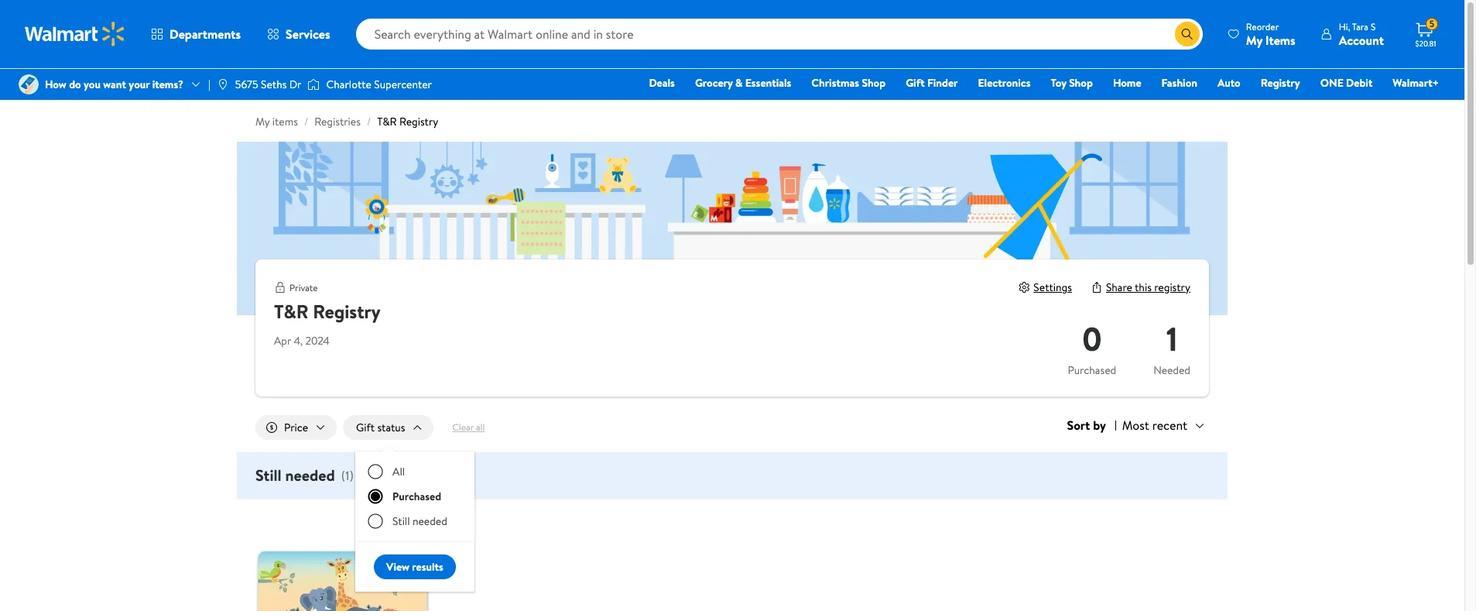 Task type: vqa. For each thing, say whether or not it's contained in the screenshot.
first Shop from the left
yes



Task type: locate. For each thing, give the bounding box(es) containing it.
price
[[284, 420, 308, 435]]

0 vertical spatial 1
[[1167, 316, 1178, 362]]

All radio
[[368, 464, 383, 480]]

sort
[[1068, 417, 1091, 434]]

0 horizontal spatial  image
[[217, 78, 229, 91]]

view
[[387, 559, 410, 575]]

services
[[286, 26, 330, 43]]

all
[[393, 464, 405, 480]]

shop
[[862, 75, 886, 91], [1070, 75, 1093, 91]]

my items link
[[256, 114, 298, 129]]

shop inside christmas shop link
[[862, 75, 886, 91]]

 image
[[308, 77, 320, 92], [217, 78, 229, 91]]

1 vertical spatial gift
[[356, 420, 375, 435]]

0 horizontal spatial my
[[256, 114, 270, 129]]

still
[[256, 465, 282, 486], [393, 514, 410, 529]]

5675 seths dr
[[235, 77, 302, 92]]

debit
[[1347, 75, 1373, 91]]

 image
[[19, 74, 39, 94]]

1 vertical spatial purchased
[[393, 489, 442, 504]]

0 horizontal spatial shop
[[862, 75, 886, 91]]

most recent button
[[1117, 415, 1210, 436]]

registry down items
[[1261, 75, 1301, 91]]

1 horizontal spatial /
[[367, 114, 371, 129]]

share this registry button
[[1091, 280, 1191, 295]]

still for still needed ( 1 )
[[256, 465, 282, 486]]

registry up 2024
[[313, 298, 381, 324]]

results
[[412, 559, 444, 575]]

0 horizontal spatial gift
[[356, 420, 375, 435]]

clear all
[[453, 421, 485, 434]]

reorder my items
[[1247, 20, 1296, 48]]

1 vertical spatial still
[[393, 514, 410, 529]]

gift
[[906, 75, 925, 91], [356, 420, 375, 435]]

1 vertical spatial 1
[[346, 467, 350, 484]]

gift status button
[[343, 415, 434, 440]]

gift inside gift finder link
[[906, 75, 925, 91]]

1 horizontal spatial 1
[[1167, 316, 1178, 362]]

items
[[1266, 31, 1296, 48]]

how do you want your items?
[[45, 77, 184, 92]]

1 horizontal spatial needed
[[413, 514, 448, 529]]

registry
[[1155, 280, 1191, 295]]

0 horizontal spatial 1
[[346, 467, 350, 484]]

shop right christmas
[[862, 75, 886, 91]]

most
[[1123, 417, 1150, 434]]

view results
[[387, 559, 444, 575]]

gift left status
[[356, 420, 375, 435]]

sort by
[[1068, 417, 1107, 434]]

0 vertical spatial purchased
[[1068, 362, 1117, 378]]

needed
[[285, 465, 335, 486], [413, 514, 448, 529]]

one debit link
[[1314, 74, 1380, 91]]

charlotte supercenter
[[326, 77, 432, 92]]

still needed
[[393, 514, 448, 529]]

how
[[45, 77, 66, 92]]

departments
[[170, 26, 241, 43]]

1 horizontal spatial still
[[393, 514, 410, 529]]

/
[[304, 114, 308, 129], [367, 114, 371, 129]]

1 left the all option
[[346, 467, 350, 484]]

s
[[1371, 20, 1376, 33]]

gift inside gift status dropdown button
[[356, 420, 375, 435]]

Still needed radio
[[368, 514, 383, 529]]

account
[[1340, 31, 1385, 48]]

your
[[129, 77, 150, 92]]

needed for still needed ( 1 )
[[285, 465, 335, 486]]

&
[[736, 75, 743, 91]]

shop right toy
[[1070, 75, 1093, 91]]

services button
[[254, 15, 344, 53]]

1 up needed
[[1167, 316, 1178, 362]]

0 vertical spatial my
[[1247, 31, 1263, 48]]

0 vertical spatial registry
[[1261, 75, 1301, 91]]

1 horizontal spatial shop
[[1070, 75, 1093, 91]]

1 vertical spatial registry
[[400, 114, 439, 129]]

view results button
[[374, 555, 456, 579]]

still for still needed
[[393, 514, 410, 529]]

needed
[[1154, 362, 1191, 378]]

purchased up the still needed
[[393, 489, 442, 504]]

 image for charlotte supercenter
[[308, 77, 320, 92]]

home link
[[1107, 74, 1149, 91]]

still down price dropdown button
[[256, 465, 282, 486]]

items
[[272, 114, 298, 129]]

t&r registry
[[274, 298, 381, 324]]

 image right the dr
[[308, 77, 320, 92]]

shop inside toy shop link
[[1070, 75, 1093, 91]]

items?
[[152, 77, 184, 92]]

Walmart Site-Wide search field
[[356, 19, 1203, 50]]

1 horizontal spatial gift
[[906, 75, 925, 91]]

you
[[84, 77, 101, 92]]

needed left (
[[285, 465, 335, 486]]

 image for 5675 seths dr
[[217, 78, 229, 91]]

1
[[1167, 316, 1178, 362], [346, 467, 350, 484]]

toy
[[1051, 75, 1067, 91]]

needed up results
[[413, 514, 448, 529]]

t&r
[[377, 114, 397, 129], [274, 298, 309, 324]]

animal friends walmart gift card image
[[256, 518, 431, 611]]

2 shop from the left
[[1070, 75, 1093, 91]]

fashion
[[1162, 75, 1198, 91]]

tara
[[1353, 20, 1369, 33]]

gift status
[[356, 420, 405, 435]]

t&r down 'private'
[[274, 298, 309, 324]]

 image right |
[[217, 78, 229, 91]]

t&r down charlotte supercenter at the top left
[[377, 114, 397, 129]]

0 vertical spatial gift
[[906, 75, 925, 91]]

grocery
[[695, 75, 733, 91]]

0 horizontal spatial needed
[[285, 465, 335, 486]]

fashion link
[[1155, 74, 1205, 91]]

1 horizontal spatial my
[[1247, 31, 1263, 48]]

search icon image
[[1182, 28, 1194, 40]]

0 horizontal spatial registry
[[313, 298, 381, 324]]

deals link
[[642, 74, 682, 91]]

Purchased radio
[[368, 489, 383, 504]]

0 vertical spatial still
[[256, 465, 282, 486]]

0 horizontal spatial /
[[304, 114, 308, 129]]

5 $20.81
[[1416, 17, 1437, 49]]

0 vertical spatial t&r
[[377, 114, 397, 129]]

/ right items
[[304, 114, 308, 129]]

/ right registries "link"
[[367, 114, 371, 129]]

0 horizontal spatial t&r
[[274, 298, 309, 324]]

1 vertical spatial t&r
[[274, 298, 309, 324]]

purchased
[[1068, 362, 1117, 378], [393, 489, 442, 504]]

gift left the finder
[[906, 75, 925, 91]]

1 horizontal spatial  image
[[308, 77, 320, 92]]

my items / registries / t&r registry
[[256, 114, 439, 129]]

toy shop link
[[1044, 74, 1100, 91]]

purchased down 0
[[1068, 362, 1117, 378]]

1 vertical spatial needed
[[413, 514, 448, 529]]

0 vertical spatial needed
[[285, 465, 335, 486]]

auto link
[[1211, 74, 1248, 91]]

0 horizontal spatial still
[[256, 465, 282, 486]]

gift for gift finder
[[906, 75, 925, 91]]

reorder
[[1247, 20, 1280, 33]]

registry down supercenter
[[400, 114, 439, 129]]

one debit
[[1321, 75, 1373, 91]]

still right still needed radio
[[393, 514, 410, 529]]

this
[[1135, 280, 1152, 295]]

$20.81
[[1416, 38, 1437, 49]]

1 shop from the left
[[862, 75, 886, 91]]

share
[[1107, 280, 1133, 295]]

gift finder
[[906, 75, 958, 91]]

most recent
[[1123, 417, 1188, 434]]

supercenter
[[374, 77, 432, 92]]



Task type: describe. For each thing, give the bounding box(es) containing it.
0 purchased
[[1068, 316, 1117, 378]]

1 horizontal spatial registry
[[400, 114, 439, 129]]

toy shop
[[1051, 75, 1093, 91]]

my inside reorder my items
[[1247, 31, 1263, 48]]

dr
[[289, 77, 302, 92]]

clear
[[453, 421, 474, 434]]

clear all button
[[440, 415, 497, 440]]

christmas
[[812, 75, 860, 91]]

1 / from the left
[[304, 114, 308, 129]]

t&r registry link
[[377, 114, 439, 129]]

1 inside still needed ( 1 )
[[346, 467, 350, 484]]

walmart image
[[25, 22, 125, 46]]

hi, tara s account
[[1340, 20, 1385, 48]]

hi,
[[1340, 20, 1351, 33]]

essentials
[[746, 75, 792, 91]]

electronics
[[979, 75, 1031, 91]]

1 horizontal spatial t&r
[[377, 114, 397, 129]]

one
[[1321, 75, 1344, 91]]

home
[[1114, 75, 1142, 91]]

(
[[341, 467, 346, 484]]

5675
[[235, 77, 258, 92]]

share this registry
[[1107, 280, 1191, 295]]

1 inside 1 needed
[[1167, 316, 1178, 362]]

registries
[[315, 114, 361, 129]]

apr 4, 2024
[[274, 333, 330, 349]]

auto
[[1218, 75, 1241, 91]]

0
[[1083, 316, 1102, 362]]

do
[[69, 77, 81, 92]]

registry link
[[1254, 74, 1308, 91]]

shop for christmas shop
[[862, 75, 886, 91]]

shop for toy shop
[[1070, 75, 1093, 91]]

gift for gift status
[[356, 420, 375, 435]]

1 vertical spatial my
[[256, 114, 270, 129]]

Search search field
[[356, 19, 1203, 50]]

0 horizontal spatial purchased
[[393, 489, 442, 504]]

settings
[[1034, 280, 1073, 295]]

1 horizontal spatial purchased
[[1068, 362, 1117, 378]]

by
[[1094, 417, 1107, 434]]

grocery & essentials
[[695, 75, 792, 91]]

|
[[208, 77, 211, 92]]

departments button
[[138, 15, 254, 53]]

deals
[[649, 75, 675, 91]]

gift finder link
[[899, 74, 965, 91]]

grocery & essentials link
[[688, 74, 799, 91]]

walmart+
[[1394, 75, 1440, 91]]

seths
[[261, 77, 287, 92]]

want
[[103, 77, 126, 92]]

price button
[[256, 415, 337, 440]]

2 vertical spatial registry
[[313, 298, 381, 324]]

registries link
[[315, 114, 361, 129]]

all
[[476, 421, 485, 434]]

needed for still needed
[[413, 514, 448, 529]]

settings button
[[1019, 280, 1073, 295]]

4,
[[294, 333, 303, 349]]

2024
[[305, 333, 330, 349]]

still needed ( 1 )
[[256, 465, 354, 486]]

apr
[[274, 333, 291, 349]]

finder
[[928, 75, 958, 91]]

5
[[1430, 17, 1435, 30]]

recent
[[1153, 417, 1188, 434]]

electronics link
[[972, 74, 1038, 91]]

christmas shop link
[[805, 74, 893, 91]]

christmas shop
[[812, 75, 886, 91]]

2 horizontal spatial registry
[[1261, 75, 1301, 91]]

1 needed
[[1154, 316, 1191, 378]]

)
[[350, 467, 354, 484]]

private
[[290, 281, 318, 294]]

status
[[377, 420, 405, 435]]

2 / from the left
[[367, 114, 371, 129]]



